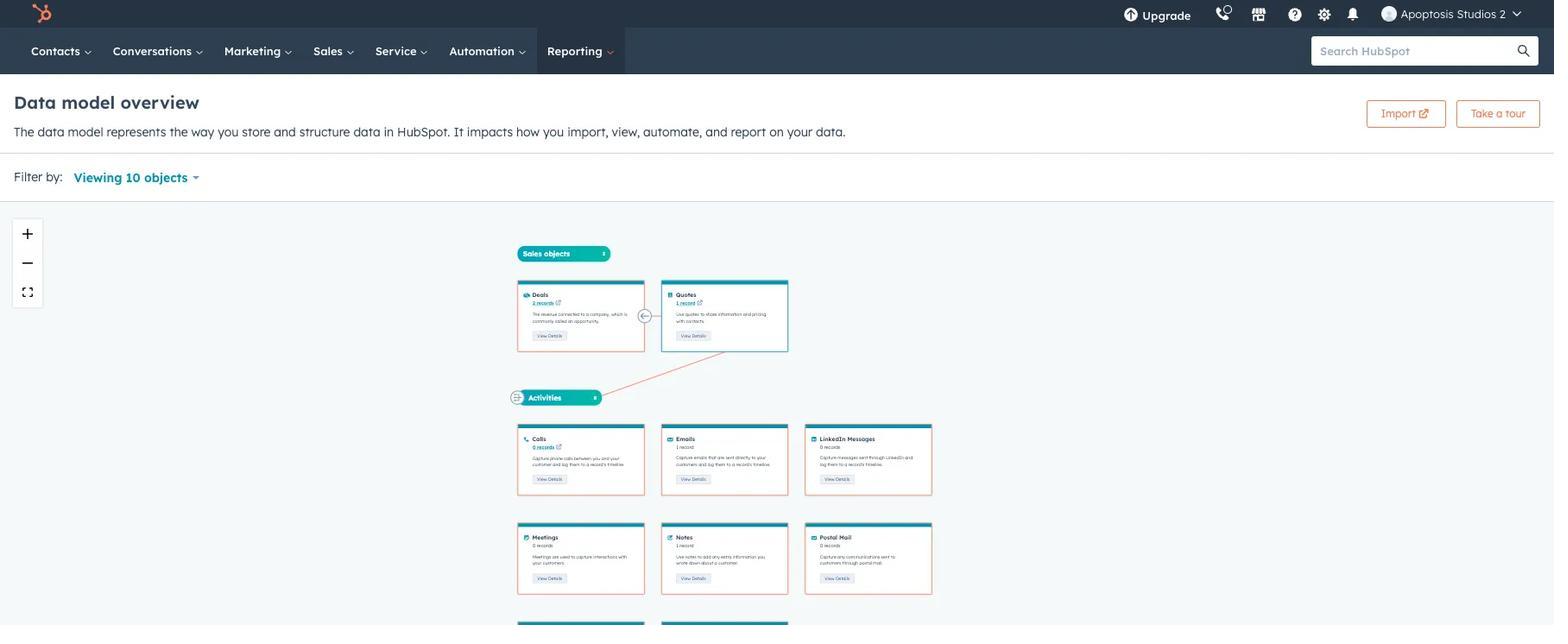 Task type: describe. For each thing, give the bounding box(es) containing it.
how
[[516, 124, 540, 140]]

you inside capture phone calls between you and your customer and log them to a record's timeline.
[[593, 456, 600, 461]]

1 record for emails
[[676, 444, 694, 450]]

contacts.
[[686, 318, 705, 324]]

down
[[689, 561, 700, 566]]

contacts link
[[21, 28, 103, 74]]

by:
[[46, 169, 63, 185]]

and right between
[[601, 456, 609, 461]]

view details for linkedin messages
[[825, 477, 850, 482]]

sales link
[[303, 28, 365, 74]]

notes
[[685, 554, 697, 559]]

your inside meetings are used to capture interactions with your customers.
[[533, 561, 542, 566]]

hubspot link
[[21, 3, 65, 24]]

take a tour
[[1471, 107, 1526, 120]]

on
[[770, 124, 784, 140]]

view details button for deals
[[533, 331, 567, 341]]

with inside use quotes to share information and pricing with contacts.
[[676, 318, 685, 324]]

use notes to add any extra information you wrote down about a customer.
[[676, 554, 765, 566]]

any inside use notes to add any extra information you wrote down about a customer.
[[712, 554, 720, 559]]

1 data from the left
[[38, 124, 64, 140]]

0 horizontal spatial linkedin
[[820, 435, 846, 443]]

which
[[611, 312, 623, 317]]

1 record for notes
[[676, 543, 694, 549]]

and inside use quotes to share information and pricing with contacts.
[[743, 312, 751, 317]]

about
[[701, 561, 713, 566]]

deals
[[532, 292, 548, 299]]

represents
[[107, 124, 166, 140]]

way
[[191, 124, 214, 140]]

use for notes
[[676, 554, 684, 559]]

it
[[454, 124, 464, 140]]

capture for emails
[[676, 455, 693, 461]]

linkedin inside 'capture messages sent through linkedin and log them to a record's timeline.'
[[886, 455, 904, 461]]

the data model represents the way you store and structure data in hubspot. it impacts how you import, view, automate, and report on your data.
[[14, 124, 846, 140]]

add
[[703, 554, 711, 559]]

them inside capture emails that are sent directly to your customers and log them to a record's timeline.
[[715, 462, 726, 467]]

import
[[1381, 107, 1416, 120]]

the revenue connected to a company, which is commonly called an opportunity.
[[533, 312, 627, 324]]

view,
[[612, 124, 640, 140]]

record for emails
[[680, 444, 694, 450]]

share
[[706, 312, 717, 317]]

directly
[[736, 455, 750, 461]]

1 for emails
[[676, 444, 679, 450]]

details for deals
[[548, 333, 562, 338]]

revenue
[[541, 312, 557, 317]]

record's inside 'capture messages sent through linkedin and log them to a record's timeline.'
[[849, 462, 865, 467]]

1 record link
[[676, 300, 696, 306]]

them inside capture phone calls between you and your customer and log them to a record's timeline.
[[569, 462, 580, 467]]

upgrade
[[1143, 9, 1191, 22]]

information inside use quotes to share information and pricing with contacts.
[[718, 312, 742, 317]]

log inside 'capture messages sent through linkedin and log them to a record's timeline.'
[[820, 462, 826, 467]]

help button
[[1281, 0, 1310, 28]]

your right on at the top of the page
[[787, 124, 813, 140]]

1 for notes
[[676, 543, 679, 549]]

marketplaces image
[[1252, 8, 1267, 23]]

record's inside capture phone calls between you and your customer and log them to a record's timeline.
[[590, 462, 606, 467]]

zoom in image
[[22, 229, 33, 239]]

and left report
[[706, 124, 728, 140]]

calling icon button
[[1208, 3, 1238, 25]]

filter
[[14, 169, 43, 185]]

customer.
[[718, 561, 738, 566]]

to inside meetings are used to capture interactions with your customers.
[[571, 554, 575, 559]]

phone
[[550, 456, 563, 461]]

opportunity.
[[575, 318, 599, 324]]

marketplaces button
[[1241, 0, 1278, 28]]

used
[[560, 554, 570, 559]]

calls
[[532, 435, 546, 443]]

structure
[[299, 124, 350, 140]]

are inside capture emails that are sent directly to your customers and log them to a record's timeline.
[[718, 455, 725, 461]]

you right how
[[543, 124, 564, 140]]

fit view image
[[22, 288, 33, 298]]

emails
[[676, 435, 695, 443]]

and inside 'capture messages sent through linkedin and log them to a record's timeline.'
[[905, 455, 913, 461]]

reporting link
[[537, 28, 625, 74]]

capture any communications sent to customers through postal mail.
[[820, 554, 895, 566]]

apoptosis studios 2
[[1401, 7, 1506, 21]]

capture emails that are sent directly to your customers and log them to a record's timeline.
[[676, 455, 770, 467]]

0 records for postal mail
[[820, 543, 841, 549]]

timeline. inside capture emails that are sent directly to your customers and log them to a record's timeline.
[[753, 462, 770, 467]]

overview
[[120, 92, 199, 113]]

hubspot image
[[31, 3, 52, 24]]

viewing 10 objects button
[[63, 161, 211, 195]]

view details for meetings
[[537, 576, 562, 581]]

objects
[[144, 170, 188, 186]]

reporting
[[547, 44, 606, 58]]

records down deals
[[537, 300, 554, 306]]

0 down calls
[[533, 444, 536, 450]]

marketing
[[224, 44, 284, 58]]

extra
[[721, 554, 732, 559]]

store
[[242, 124, 271, 140]]

view details for quotes
[[681, 333, 706, 338]]

to inside capture any communications sent to customers through postal mail.
[[891, 554, 895, 559]]

tour
[[1506, 107, 1526, 120]]

a inside capture emails that are sent directly to your customers and log them to a record's timeline.
[[732, 462, 735, 467]]

automation link
[[439, 28, 537, 74]]

2 inside popup button
[[1500, 7, 1506, 21]]

notifications image
[[1346, 8, 1361, 23]]

timeline. inside capture phone calls between you and your customer and log them to a record's timeline.
[[607, 462, 625, 467]]

viewing
[[74, 170, 122, 186]]

postal
[[820, 534, 838, 541]]

records for linkedin messages
[[824, 444, 841, 450]]

details for calls
[[548, 477, 562, 482]]

a inside 'capture messages sent through linkedin and log them to a record's timeline.'
[[845, 462, 847, 467]]

sent inside capture emails that are sent directly to your customers and log them to a record's timeline.
[[726, 455, 734, 461]]

customer
[[533, 462, 552, 467]]

through inside 'capture messages sent through linkedin and log them to a record's timeline.'
[[869, 455, 885, 461]]

automation
[[449, 44, 518, 58]]

meetings for meetings
[[532, 534, 558, 541]]

capture
[[576, 554, 592, 559]]

customers inside capture any communications sent to customers through postal mail.
[[820, 561, 841, 566]]

record for notes
[[680, 543, 694, 549]]

view details for notes
[[681, 576, 706, 581]]

and down 'phone' at the left of the page
[[553, 462, 561, 467]]

view for calls
[[537, 477, 547, 482]]

settings link
[[1314, 5, 1335, 23]]

view for emails
[[681, 477, 691, 482]]

them inside 'capture messages sent through linkedin and log them to a record's timeline.'
[[828, 462, 838, 467]]

view details for calls
[[537, 477, 562, 482]]

any inside capture any communications sent to customers through postal mail.
[[838, 554, 845, 559]]

in
[[384, 124, 394, 140]]

view details button for postal mail
[[820, 574, 855, 583]]

tara schultz image
[[1382, 6, 1398, 22]]

with inside meetings are used to capture interactions with your customers.
[[619, 554, 627, 559]]

and inside capture emails that are sent directly to your customers and log them to a record's timeline.
[[699, 462, 707, 467]]

sales
[[314, 44, 346, 58]]

0 records down calls
[[533, 444, 555, 450]]

an
[[568, 318, 573, 324]]

service link
[[365, 28, 439, 74]]

details for quotes
[[692, 333, 706, 338]]

notes
[[676, 534, 693, 541]]

details for meetings
[[548, 576, 562, 581]]

1 vertical spatial model
[[68, 124, 103, 140]]

wrote
[[676, 561, 688, 566]]

2 records
[[533, 300, 554, 306]]

the
[[170, 124, 188, 140]]

a inside use notes to add any extra information you wrote down about a customer.
[[715, 561, 717, 566]]

messages
[[838, 455, 858, 461]]

a inside button
[[1497, 107, 1503, 120]]

linkedin messages
[[820, 435, 875, 443]]



Task type: locate. For each thing, give the bounding box(es) containing it.
through down communications on the right bottom
[[842, 561, 858, 566]]

them down that at the bottom of the page
[[715, 462, 726, 467]]

2 down deals
[[533, 300, 535, 306]]

view details down commonly
[[537, 333, 562, 338]]

your inside capture emails that are sent directly to your customers and log them to a record's timeline.
[[757, 455, 766, 461]]

0 horizontal spatial timeline.
[[607, 462, 625, 467]]

log
[[708, 462, 714, 467], [820, 462, 826, 467], [562, 462, 568, 467]]

you right between
[[593, 456, 600, 461]]

filter by:
[[14, 169, 63, 185]]

2 right studios
[[1500, 7, 1506, 21]]

1 horizontal spatial the
[[533, 312, 540, 317]]

communications
[[846, 554, 880, 559]]

them down "messages" at the bottom
[[828, 462, 838, 467]]

3 1 from the top
[[676, 543, 679, 549]]

linkedin right "messages" at the bottom
[[886, 455, 904, 461]]

mail.
[[873, 561, 883, 566]]

0 down postal at the right
[[820, 543, 823, 549]]

0 vertical spatial record
[[680, 300, 696, 306]]

view for quotes
[[681, 333, 691, 338]]

0 vertical spatial model
[[62, 92, 115, 113]]

notifications button
[[1339, 0, 1368, 28]]

0 vertical spatial 2
[[1500, 7, 1506, 21]]

1 horizontal spatial are
[[718, 455, 725, 461]]

and right store in the left of the page
[[274, 124, 296, 140]]

capture down postal at the right
[[820, 554, 837, 559]]

0 horizontal spatial are
[[552, 554, 559, 559]]

0 horizontal spatial sent
[[726, 455, 734, 461]]

information inside use notes to add any extra information you wrote down about a customer.
[[733, 554, 757, 559]]

2
[[1500, 7, 1506, 21], [533, 300, 535, 306]]

2 horizontal spatial log
[[820, 462, 826, 467]]

to inside the revenue connected to a company, which is commonly called an opportunity.
[[581, 312, 585, 317]]

2 horizontal spatial timeline.
[[866, 462, 883, 467]]

1 vertical spatial meetings
[[533, 554, 551, 559]]

view for notes
[[681, 576, 691, 581]]

apoptosis studios 2 button
[[1372, 0, 1532, 28]]

use for quotes
[[676, 312, 684, 317]]

and
[[274, 124, 296, 140], [706, 124, 728, 140], [743, 312, 751, 317], [905, 455, 913, 461], [601, 456, 609, 461], [699, 462, 707, 467], [553, 462, 561, 467]]

view details button for emails
[[676, 475, 711, 484]]

search button
[[1509, 36, 1539, 66]]

automate,
[[643, 124, 702, 140]]

0 horizontal spatial data
[[38, 124, 64, 140]]

help image
[[1288, 8, 1303, 23]]

view details button for quotes
[[676, 331, 711, 341]]

view details for postal mail
[[825, 576, 850, 581]]

1 down 'emails'
[[676, 444, 679, 450]]

use inside use notes to add any extra information you wrote down about a customer.
[[676, 554, 684, 559]]

you inside use notes to add any extra information you wrote down about a customer.
[[758, 554, 765, 559]]

1 1 from the top
[[676, 300, 679, 306]]

1 horizontal spatial them
[[715, 462, 726, 467]]

0 records link
[[533, 444, 555, 450]]

information up customer.
[[733, 554, 757, 559]]

emails
[[694, 455, 707, 461]]

1 vertical spatial 1 record
[[676, 444, 694, 450]]

are right that at the bottom of the page
[[718, 455, 725, 461]]

view for meetings
[[537, 576, 547, 581]]

them
[[715, 462, 726, 467], [828, 462, 838, 467], [569, 462, 580, 467]]

postal
[[860, 561, 872, 566]]

timeline. inside 'capture messages sent through linkedin and log them to a record's timeline.'
[[866, 462, 883, 467]]

record's down between
[[590, 462, 606, 467]]

upgrade image
[[1124, 8, 1139, 23]]

log down linkedin messages
[[820, 462, 826, 467]]

are up customers.
[[552, 554, 559, 559]]

hubspot.
[[397, 124, 450, 140]]

record down 'emails'
[[680, 444, 694, 450]]

mail
[[839, 534, 852, 541]]

use inside use quotes to share information and pricing with contacts.
[[676, 312, 684, 317]]

service
[[375, 44, 420, 58]]

1 horizontal spatial customers
[[820, 561, 841, 566]]

0 records down postal at the right
[[820, 543, 841, 549]]

view down contacts.
[[681, 333, 691, 338]]

meetings for meetings are used to capture interactions with your customers.
[[533, 554, 551, 559]]

1 horizontal spatial linkedin
[[886, 455, 904, 461]]

0 up meetings are used to capture interactions with your customers.
[[533, 543, 536, 549]]

1 vertical spatial through
[[842, 561, 858, 566]]

1 horizontal spatial through
[[869, 455, 885, 461]]

0 vertical spatial linkedin
[[820, 435, 846, 443]]

information right "share"
[[718, 312, 742, 317]]

customers down postal at the right
[[820, 561, 841, 566]]

2 horizontal spatial them
[[828, 462, 838, 467]]

1 vertical spatial record
[[680, 444, 694, 450]]

1
[[676, 300, 679, 306], [676, 444, 679, 450], [676, 543, 679, 549]]

data
[[38, 124, 64, 140], [354, 124, 380, 140]]

2 1 record from the top
[[676, 444, 694, 450]]

view
[[537, 333, 547, 338], [681, 333, 691, 338], [537, 477, 547, 482], [681, 477, 691, 482], [825, 477, 835, 482], [537, 576, 547, 581], [681, 576, 691, 581], [825, 576, 835, 581]]

customers inside capture emails that are sent directly to your customers and log them to a record's timeline.
[[676, 462, 698, 467]]

report
[[731, 124, 766, 140]]

view details button for meetings
[[533, 574, 567, 583]]

your left customers.
[[533, 561, 542, 566]]

1 horizontal spatial timeline.
[[753, 462, 770, 467]]

the for the data model represents the way you store and structure data in hubspot. it impacts how you import, view, automate, and report on your data.
[[14, 124, 34, 140]]

a inside the revenue connected to a company, which is commonly called an opportunity.
[[586, 312, 589, 317]]

data down data
[[38, 124, 64, 140]]

view down customers.
[[537, 576, 547, 581]]

view details button down customers.
[[533, 574, 567, 583]]

that
[[708, 455, 717, 461]]

take
[[1471, 107, 1494, 120]]

view details button down emails
[[676, 475, 711, 484]]

0 vertical spatial 1
[[676, 300, 679, 306]]

2 records link
[[533, 300, 554, 306]]

menu
[[1112, 0, 1534, 28]]

capture phone calls between you and your customer and log them to a record's timeline.
[[533, 456, 625, 467]]

1 meetings from the top
[[532, 534, 558, 541]]

1 use from the top
[[676, 312, 684, 317]]

to inside use quotes to share information and pricing with contacts.
[[700, 312, 705, 317]]

view details down emails
[[681, 477, 706, 482]]

records down postal mail
[[824, 543, 841, 549]]

1 horizontal spatial record's
[[736, 462, 752, 467]]

the down data
[[14, 124, 34, 140]]

0 horizontal spatial them
[[569, 462, 580, 467]]

details for linkedin messages
[[836, 477, 850, 482]]

you
[[218, 124, 239, 140], [543, 124, 564, 140], [593, 456, 600, 461], [758, 554, 765, 559]]

capture for calls
[[533, 456, 549, 461]]

your inside capture phone calls between you and your customer and log them to a record's timeline.
[[610, 456, 620, 461]]

1 vertical spatial the
[[533, 312, 540, 317]]

settings image
[[1317, 7, 1332, 23]]

records for postal mail
[[824, 543, 841, 549]]

capture inside 'capture messages sent through linkedin and log them to a record's timeline.'
[[820, 455, 837, 461]]

2 vertical spatial record
[[680, 543, 694, 549]]

search image
[[1518, 45, 1530, 57]]

records up customers.
[[537, 543, 553, 549]]

view details button down down
[[676, 574, 711, 583]]

0 for linkedin messages
[[820, 444, 823, 450]]

data
[[14, 92, 56, 113]]

import,
[[567, 124, 608, 140]]

information
[[718, 312, 742, 317], [733, 554, 757, 559]]

to inside use notes to add any extra information you wrote down about a customer.
[[698, 554, 702, 559]]

postal mail
[[820, 534, 852, 541]]

view details for emails
[[681, 477, 706, 482]]

0 vertical spatial meetings
[[532, 534, 558, 541]]

capture messages sent through linkedin and log them to a record's timeline.
[[820, 455, 913, 467]]

2 data from the left
[[354, 124, 380, 140]]

record's inside capture emails that are sent directly to your customers and log them to a record's timeline.
[[736, 462, 752, 467]]

1 record down 'emails'
[[676, 444, 694, 450]]

0 records for meetings
[[533, 543, 553, 549]]

capture left emails
[[676, 455, 693, 461]]

records down linkedin messages
[[824, 444, 841, 450]]

0 records for linkedin messages
[[820, 444, 841, 450]]

you right extra
[[758, 554, 765, 559]]

view for postal mail
[[825, 576, 835, 581]]

use quotes to share information and pricing with contacts.
[[676, 312, 766, 324]]

1 vertical spatial 1
[[676, 444, 679, 450]]

view details down customers.
[[537, 576, 562, 581]]

any
[[712, 554, 720, 559], [838, 554, 845, 559]]

log down that at the bottom of the page
[[708, 462, 714, 467]]

0 horizontal spatial record's
[[590, 462, 606, 467]]

are inside meetings are used to capture interactions with your customers.
[[552, 554, 559, 559]]

studios
[[1457, 7, 1497, 21]]

view details for deals
[[537, 333, 562, 338]]

a
[[1497, 107, 1503, 120], [586, 312, 589, 317], [732, 462, 735, 467], [845, 462, 847, 467], [586, 462, 589, 467], [715, 561, 717, 566]]

view down 'emails'
[[681, 477, 691, 482]]

capture inside capture emails that are sent directly to your customers and log them to a record's timeline.
[[676, 455, 693, 461]]

view details button down commonly
[[533, 331, 567, 341]]

1 record down "quotes"
[[676, 300, 696, 306]]

record's
[[736, 462, 752, 467], [849, 462, 865, 467], [590, 462, 606, 467]]

1 vertical spatial 2
[[533, 300, 535, 306]]

view for linkedin messages
[[825, 477, 835, 482]]

0 horizontal spatial 2
[[533, 300, 535, 306]]

0 for postal mail
[[820, 543, 823, 549]]

details down capture any communications sent to customers through postal mail. at right
[[836, 576, 850, 581]]

meetings are used to capture interactions with your customers.
[[533, 554, 627, 566]]

0 vertical spatial are
[[718, 455, 725, 461]]

0 vertical spatial 1 record
[[676, 300, 696, 306]]

1 down notes
[[676, 543, 679, 549]]

details for emails
[[692, 477, 706, 482]]

0 for meetings
[[533, 543, 536, 549]]

take a tour button
[[1457, 100, 1541, 127]]

view details button for notes
[[676, 574, 711, 583]]

capture up customer
[[533, 456, 549, 461]]

marketing link
[[214, 28, 303, 74]]

import link
[[1367, 100, 1446, 127]]

through down messages
[[869, 455, 885, 461]]

1 horizontal spatial 2
[[1500, 7, 1506, 21]]

any down mail
[[838, 554, 845, 559]]

records for meetings
[[537, 543, 553, 549]]

1 horizontal spatial log
[[708, 462, 714, 467]]

2 horizontal spatial sent
[[881, 554, 890, 559]]

sent inside capture any communications sent to customers through postal mail.
[[881, 554, 890, 559]]

sent up "mail." on the right bottom
[[881, 554, 890, 559]]

2 vertical spatial 1 record
[[676, 543, 694, 549]]

to inside 'capture messages sent through linkedin and log them to a record's timeline.'
[[839, 462, 844, 467]]

the for the revenue connected to a company, which is commonly called an opportunity.
[[533, 312, 540, 317]]

through
[[869, 455, 885, 461], [842, 561, 858, 566]]

1 horizontal spatial sent
[[859, 455, 868, 461]]

1 vertical spatial with
[[619, 554, 627, 559]]

view details down contacts.
[[681, 333, 706, 338]]

with
[[676, 318, 685, 324], [619, 554, 627, 559]]

view details button down capture any communications sent to customers through postal mail. at right
[[820, 574, 855, 583]]

view details down capture any communications sent to customers through postal mail. at right
[[825, 576, 850, 581]]

model down data model overview
[[68, 124, 103, 140]]

0 horizontal spatial the
[[14, 124, 34, 140]]

connected
[[558, 312, 580, 317]]

to
[[581, 312, 585, 317], [700, 312, 705, 317], [752, 455, 756, 461], [727, 462, 731, 467], [839, 462, 844, 467], [581, 462, 585, 467], [571, 554, 575, 559], [698, 554, 702, 559], [891, 554, 895, 559]]

view for deals
[[537, 333, 547, 338]]

1 vertical spatial linkedin
[[886, 455, 904, 461]]

details down called
[[548, 333, 562, 338]]

0
[[533, 444, 536, 450], [820, 444, 823, 450], [533, 543, 536, 549], [820, 543, 823, 549]]

your right between
[[610, 456, 620, 461]]

2 horizontal spatial record's
[[849, 462, 865, 467]]

1 record
[[676, 300, 696, 306], [676, 444, 694, 450], [676, 543, 694, 549]]

record's down "directly"
[[736, 462, 752, 467]]

log inside capture emails that are sent directly to your customers and log them to a record's timeline.
[[708, 462, 714, 467]]

1 vertical spatial information
[[733, 554, 757, 559]]

a inside capture phone calls between you and your customer and log them to a record's timeline.
[[586, 462, 589, 467]]

capture for linkedin messages
[[820, 455, 837, 461]]

2 meetings from the top
[[533, 554, 551, 559]]

log down calls
[[562, 462, 568, 467]]

details down "messages" at the bottom
[[836, 477, 850, 482]]

capture for postal mail
[[820, 554, 837, 559]]

details for notes
[[692, 576, 706, 581]]

record
[[680, 300, 696, 306], [680, 444, 694, 450], [680, 543, 694, 549]]

linkedin up "messages" at the bottom
[[820, 435, 846, 443]]

0 vertical spatial information
[[718, 312, 742, 317]]

0 horizontal spatial any
[[712, 554, 720, 559]]

view details button down "messages" at the bottom
[[820, 475, 855, 484]]

view details button down customer
[[533, 475, 567, 484]]

and down emails
[[699, 462, 707, 467]]

1 record from the top
[[680, 300, 696, 306]]

3 record from the top
[[680, 543, 694, 549]]

through inside capture any communications sent to customers through postal mail.
[[842, 561, 858, 566]]

2 1 from the top
[[676, 444, 679, 450]]

0 records down linkedin messages
[[820, 444, 841, 450]]

with right interactions
[[619, 554, 627, 559]]

with left contacts.
[[676, 318, 685, 324]]

called
[[555, 318, 567, 324]]

sent left "directly"
[[726, 455, 734, 461]]

records down calls
[[537, 444, 555, 450]]

0 records up customers.
[[533, 543, 553, 549]]

meetings inside meetings are used to capture interactions with your customers.
[[533, 554, 551, 559]]

10
[[126, 170, 140, 186]]

and left pricing
[[743, 312, 751, 317]]

0 horizontal spatial through
[[842, 561, 858, 566]]

view details button
[[533, 331, 567, 341], [676, 331, 711, 341], [533, 475, 567, 484], [676, 475, 711, 484], [820, 475, 855, 484], [533, 574, 567, 583], [676, 574, 711, 583], [820, 574, 855, 583]]

0 down linkedin messages
[[820, 444, 823, 450]]

Search HubSpot search field
[[1312, 36, 1523, 66]]

view details down customer
[[537, 477, 562, 482]]

details down customers.
[[548, 576, 562, 581]]

view details button for calls
[[533, 475, 567, 484]]

capture inside capture phone calls between you and your customer and log them to a record's timeline.
[[533, 456, 549, 461]]

pricing
[[752, 312, 766, 317]]

0 vertical spatial with
[[676, 318, 685, 324]]

1 horizontal spatial data
[[354, 124, 380, 140]]

model right data
[[62, 92, 115, 113]]

conversations
[[113, 44, 195, 58]]

apoptosis
[[1401, 7, 1454, 21]]

is
[[624, 312, 627, 317]]

1 any from the left
[[712, 554, 720, 559]]

view down capture any communications sent to customers through postal mail. at right
[[825, 576, 835, 581]]

to inside capture phone calls between you and your customer and log them to a record's timeline.
[[581, 462, 585, 467]]

menu item
[[1203, 0, 1207, 28]]

view down 'capture messages sent through linkedin and log them to a record's timeline.' at right bottom
[[825, 477, 835, 482]]

the up commonly
[[533, 312, 540, 317]]

the inside the revenue connected to a company, which is commonly called an opportunity.
[[533, 312, 540, 317]]

commonly
[[533, 318, 554, 324]]

capture inside capture any communications sent to customers through postal mail.
[[820, 554, 837, 559]]

menu containing apoptosis studios 2
[[1112, 0, 1534, 28]]

interactions
[[593, 554, 617, 559]]

details down customer
[[548, 477, 562, 482]]

0 horizontal spatial log
[[562, 462, 568, 467]]

view details down "messages" at the bottom
[[825, 477, 850, 482]]

data model overview
[[14, 92, 199, 113]]

details for postal mail
[[836, 576, 850, 581]]

view details down down
[[681, 576, 706, 581]]

and right "messages" at the bottom
[[905, 455, 913, 461]]

view down wrote
[[681, 576, 691, 581]]

company,
[[590, 312, 610, 317]]

1 horizontal spatial with
[[676, 318, 685, 324]]

contacts
[[31, 44, 84, 58]]

0 vertical spatial use
[[676, 312, 684, 317]]

log inside capture phone calls between you and your customer and log them to a record's timeline.
[[562, 462, 568, 467]]

between
[[574, 456, 592, 461]]

1 horizontal spatial any
[[838, 554, 845, 559]]

details down down
[[692, 576, 706, 581]]

your right "directly"
[[757, 455, 766, 461]]

details down contacts.
[[692, 333, 706, 338]]

0 vertical spatial the
[[14, 124, 34, 140]]

capture left "messages" at the bottom
[[820, 455, 837, 461]]

calling icon image
[[1215, 7, 1231, 22]]

record's down "messages" at the bottom
[[849, 462, 865, 467]]

0 horizontal spatial with
[[619, 554, 627, 559]]

view down commonly
[[537, 333, 547, 338]]

any right 'add'
[[712, 554, 720, 559]]

quotes
[[685, 312, 699, 317]]

2 record from the top
[[680, 444, 694, 450]]

data left in at the top left of page
[[354, 124, 380, 140]]

2 vertical spatial 1
[[676, 543, 679, 549]]

are
[[718, 455, 725, 461], [552, 554, 559, 559]]

1 1 record from the top
[[676, 300, 696, 306]]

use
[[676, 312, 684, 317], [676, 554, 684, 559]]

2 use from the top
[[676, 554, 684, 559]]

2 any from the left
[[838, 554, 845, 559]]

linkedin
[[820, 435, 846, 443], [886, 455, 904, 461]]

1 vertical spatial are
[[552, 554, 559, 559]]

use left the quotes
[[676, 312, 684, 317]]

quotes
[[676, 292, 696, 299]]

0 vertical spatial customers
[[676, 462, 698, 467]]

3 1 record from the top
[[676, 543, 694, 549]]

0 vertical spatial through
[[869, 455, 885, 461]]

1 vertical spatial customers
[[820, 561, 841, 566]]

viewing 10 objects
[[74, 170, 188, 186]]

details down emails
[[692, 477, 706, 482]]

conversations link
[[103, 28, 214, 74]]

1 vertical spatial use
[[676, 554, 684, 559]]

you right way
[[218, 124, 239, 140]]

sent inside 'capture messages sent through linkedin and log them to a record's timeline.'
[[859, 455, 868, 461]]

view details button for linkedin messages
[[820, 475, 855, 484]]

view details
[[537, 333, 562, 338], [681, 333, 706, 338], [537, 477, 562, 482], [681, 477, 706, 482], [825, 477, 850, 482], [537, 576, 562, 581], [681, 576, 706, 581], [825, 576, 850, 581]]

view details button down contacts.
[[676, 331, 711, 341]]

view down customer
[[537, 477, 547, 482]]

0 records
[[533, 444, 555, 450], [820, 444, 841, 450], [533, 543, 553, 549], [820, 543, 841, 549]]

data.
[[816, 124, 846, 140]]

0 horizontal spatial customers
[[676, 462, 698, 467]]



Task type: vqa. For each thing, say whether or not it's contained in the screenshot.
navigation
no



